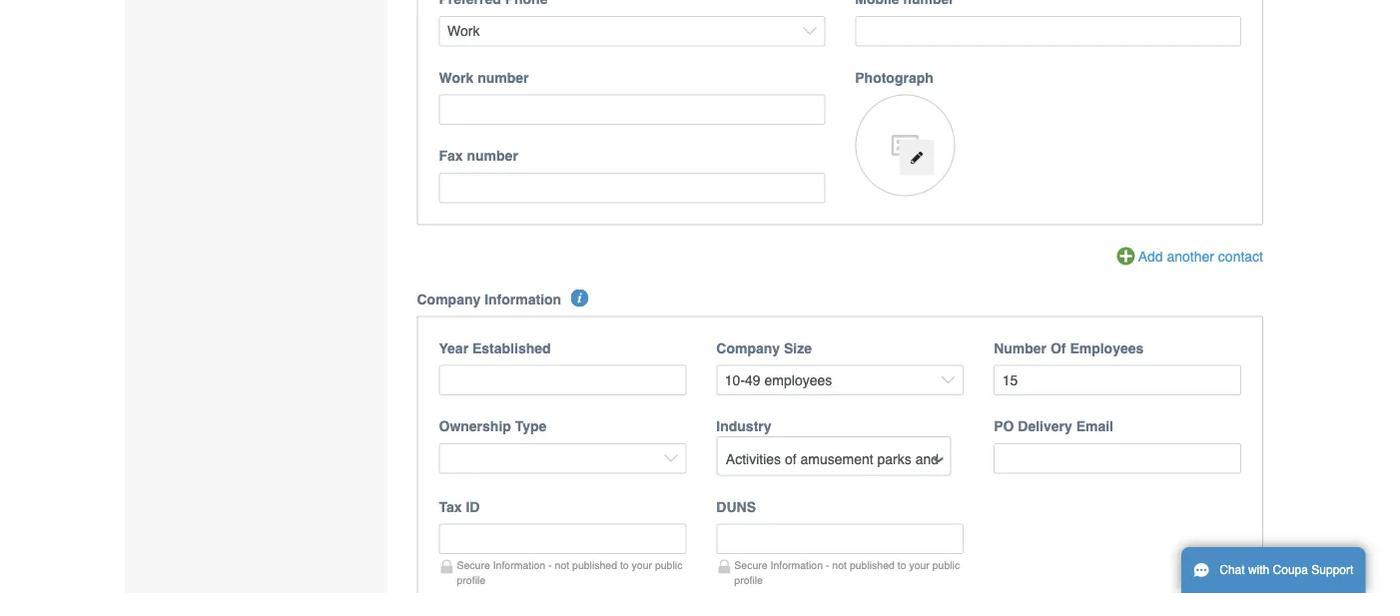 Task type: describe. For each thing, give the bounding box(es) containing it.
photograph
[[856, 69, 934, 85]]

secure information - not published to your public profile for tax id
[[457, 559, 683, 586]]

duns
[[717, 499, 756, 515]]

not for duns
[[833, 559, 847, 571]]

public for duns
[[933, 559, 960, 571]]

Industry text field
[[719, 444, 950, 475]]

published for duns
[[850, 559, 895, 571]]

Mobile number text field
[[856, 16, 1242, 46]]

email
[[1077, 418, 1114, 434]]

coupa
[[1274, 564, 1309, 578]]

Tax ID text field
[[439, 524, 687, 554]]

published for tax id
[[573, 559, 618, 571]]

size
[[784, 340, 812, 356]]

type
[[515, 418, 547, 434]]

year established
[[439, 340, 551, 356]]

chat with coupa support button
[[1182, 548, 1366, 594]]

number of employees
[[994, 340, 1144, 356]]

add another contact button
[[1118, 246, 1264, 268]]

profile for tax id
[[457, 574, 486, 586]]

Work number text field
[[439, 94, 826, 125]]

tax
[[439, 499, 462, 515]]

your for duns
[[910, 559, 930, 571]]

- for tax id
[[549, 559, 552, 571]]

year
[[439, 340, 469, 356]]

industry
[[717, 418, 772, 434]]

secure information - not published to your public profile for duns
[[735, 559, 960, 586]]

not for tax id
[[555, 559, 570, 571]]

- for duns
[[826, 559, 830, 571]]

number for fax number
[[467, 148, 518, 164]]

add
[[1139, 248, 1164, 264]]

fax number
[[439, 148, 518, 164]]

profile for duns
[[735, 574, 763, 586]]

chat with coupa support
[[1220, 564, 1354, 578]]

support
[[1312, 564, 1354, 578]]

id
[[466, 499, 480, 515]]



Task type: vqa. For each thing, say whether or not it's contained in the screenshot.
Users link
no



Task type: locate. For each thing, give the bounding box(es) containing it.
contact
[[1219, 248, 1264, 264]]

profile down the duns
[[735, 574, 763, 586]]

ownership
[[439, 418, 511, 434]]

1 profile from the left
[[457, 574, 486, 586]]

another
[[1168, 248, 1215, 264]]

change image image
[[910, 151, 924, 165]]

2 profile from the left
[[735, 574, 763, 586]]

secure down id
[[457, 559, 490, 571]]

0 horizontal spatial public
[[655, 559, 683, 571]]

of
[[1051, 340, 1067, 356]]

secure information - not published to your public profile down tax id text field
[[457, 559, 683, 586]]

1 - from the left
[[549, 559, 552, 571]]

1 vertical spatial company
[[717, 340, 780, 356]]

0 horizontal spatial not
[[555, 559, 570, 571]]

1 horizontal spatial profile
[[735, 574, 763, 586]]

2 to from the left
[[898, 559, 907, 571]]

published
[[573, 559, 618, 571], [850, 559, 895, 571]]

company size
[[717, 340, 812, 356]]

secure for duns
[[735, 559, 768, 571]]

secure for tax id
[[457, 559, 490, 571]]

1 horizontal spatial your
[[910, 559, 930, 571]]

company up year
[[417, 291, 481, 307]]

company
[[417, 291, 481, 307], [717, 340, 780, 356]]

work
[[439, 69, 474, 85]]

number for work number
[[478, 69, 529, 85]]

2 your from the left
[[910, 559, 930, 571]]

photograph image
[[856, 94, 955, 196]]

public for tax id
[[655, 559, 683, 571]]

not
[[555, 559, 570, 571], [833, 559, 847, 571]]

0 horizontal spatial company
[[417, 291, 481, 307]]

published down duns text box
[[850, 559, 895, 571]]

PO Delivery Email text field
[[994, 443, 1242, 474]]

1 secure from the left
[[457, 559, 490, 571]]

1 horizontal spatial public
[[933, 559, 960, 571]]

1 horizontal spatial published
[[850, 559, 895, 571]]

to for tax id
[[620, 559, 629, 571]]

0 vertical spatial company
[[417, 291, 481, 307]]

1 not from the left
[[555, 559, 570, 571]]

to down tax id text field
[[620, 559, 629, 571]]

po delivery email
[[994, 418, 1114, 434]]

secure information - not published to your public profile down duns text box
[[735, 559, 960, 586]]

- down duns text box
[[826, 559, 830, 571]]

information down duns text box
[[771, 559, 823, 571]]

2 secure information - not published to your public profile from the left
[[735, 559, 960, 586]]

0 horizontal spatial your
[[632, 559, 652, 571]]

additional information image
[[571, 289, 589, 307]]

- down tax id text field
[[549, 559, 552, 571]]

0 horizontal spatial secure
[[457, 559, 490, 571]]

not down duns text box
[[833, 559, 847, 571]]

secure down the duns
[[735, 559, 768, 571]]

fax
[[439, 148, 463, 164]]

established
[[473, 340, 551, 356]]

1 secure information - not published to your public profile from the left
[[457, 559, 683, 586]]

po
[[994, 418, 1015, 434]]

information
[[485, 291, 562, 307], [493, 559, 546, 571], [771, 559, 823, 571]]

public
[[655, 559, 683, 571], [933, 559, 960, 571]]

to for duns
[[898, 559, 907, 571]]

1 horizontal spatial secure information - not published to your public profile
[[735, 559, 960, 586]]

tax id
[[439, 499, 480, 515]]

information down tax id text field
[[493, 559, 546, 571]]

company information
[[417, 291, 562, 307]]

add another contact
[[1139, 248, 1264, 264]]

profile down id
[[457, 574, 486, 586]]

1 horizontal spatial -
[[826, 559, 830, 571]]

1 horizontal spatial company
[[717, 340, 780, 356]]

Number Of Employees text field
[[994, 365, 1242, 395]]

company for company information
[[417, 291, 481, 307]]

secure information - not published to your public profile
[[457, 559, 683, 586], [735, 559, 960, 586]]

1 vertical spatial number
[[467, 148, 518, 164]]

2 not from the left
[[833, 559, 847, 571]]

information for tax id
[[493, 559, 546, 571]]

information up the "established"
[[485, 291, 562, 307]]

1 horizontal spatial not
[[833, 559, 847, 571]]

0 horizontal spatial to
[[620, 559, 629, 571]]

1 published from the left
[[573, 559, 618, 571]]

not down tax id text field
[[555, 559, 570, 571]]

0 horizontal spatial secure information - not published to your public profile
[[457, 559, 683, 586]]

published down tax id text field
[[573, 559, 618, 571]]

1 public from the left
[[655, 559, 683, 571]]

your
[[632, 559, 652, 571], [910, 559, 930, 571]]

2 public from the left
[[933, 559, 960, 571]]

0 horizontal spatial published
[[573, 559, 618, 571]]

with
[[1249, 564, 1270, 578]]

your down tax id text field
[[632, 559, 652, 571]]

1 horizontal spatial secure
[[735, 559, 768, 571]]

1 to from the left
[[620, 559, 629, 571]]

number right fax
[[467, 148, 518, 164]]

-
[[549, 559, 552, 571], [826, 559, 830, 571]]

work number
[[439, 69, 529, 85]]

2 - from the left
[[826, 559, 830, 571]]

number
[[994, 340, 1047, 356]]

ownership type
[[439, 418, 547, 434]]

1 horizontal spatial to
[[898, 559, 907, 571]]

secure
[[457, 559, 490, 571], [735, 559, 768, 571]]

company left the size
[[717, 340, 780, 356]]

2 secure from the left
[[735, 559, 768, 571]]

Fax number text field
[[439, 173, 826, 203]]

to
[[620, 559, 629, 571], [898, 559, 907, 571]]

profile
[[457, 574, 486, 586], [735, 574, 763, 586]]

your down duns text box
[[910, 559, 930, 571]]

1 your from the left
[[632, 559, 652, 571]]

0 horizontal spatial profile
[[457, 574, 486, 586]]

employees
[[1071, 340, 1144, 356]]

2 published from the left
[[850, 559, 895, 571]]

to down duns text box
[[898, 559, 907, 571]]

0 vertical spatial number
[[478, 69, 529, 85]]

number
[[478, 69, 529, 85], [467, 148, 518, 164]]

company for company size
[[717, 340, 780, 356]]

information for duns
[[771, 559, 823, 571]]

chat
[[1220, 564, 1246, 578]]

delivery
[[1018, 418, 1073, 434]]

your for tax id
[[632, 559, 652, 571]]

DUNS text field
[[717, 524, 964, 554]]

number right work
[[478, 69, 529, 85]]

0 horizontal spatial -
[[549, 559, 552, 571]]

Year Established text field
[[439, 365, 687, 395]]



